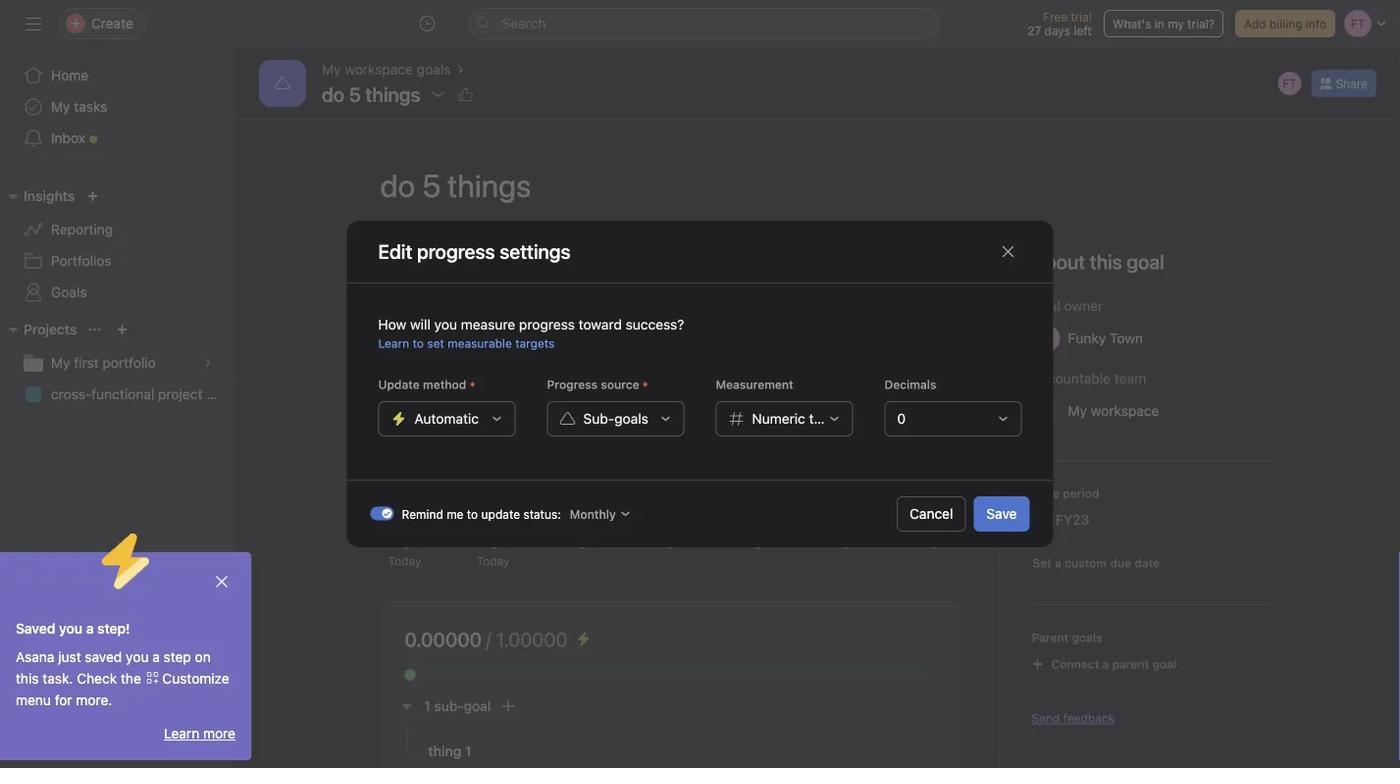Task type: locate. For each thing, give the bounding box(es) containing it.
this
[[16, 671, 39, 687]]

1 vertical spatial update
[[481, 507, 520, 521]]

connect a parent goal
[[1051, 657, 1177, 671]]

menu
[[16, 692, 51, 708]]

1 right thing
[[465, 743, 472, 759]]

this goal is on track .
[[380, 246, 564, 269]]

1 horizontal spatial goals
[[614, 411, 648, 427]]

2 today from the left
[[477, 554, 510, 568]]

2 horizontal spatial goals
[[1072, 631, 1103, 645]]

goal left is
[[422, 246, 460, 269]]

goals inside dropdown button
[[614, 411, 648, 427]]

status:
[[523, 507, 561, 521]]

my for my first portfolio
[[51, 355, 70, 371]]

add goal image
[[501, 699, 516, 714]]

home
[[51, 67, 89, 83]]

update
[[378, 378, 420, 392]]

you up just at the bottom left of the page
[[59, 621, 82, 637]]

decimals
[[885, 378, 937, 392]]

0
[[897, 411, 906, 427]]

0 horizontal spatial ft
[[413, 416, 428, 430]]

5 things
[[349, 82, 420, 105]]

view all button
[[912, 499, 960, 515]]

numeric total
[[752, 411, 837, 427]]

update left -
[[456, 328, 507, 347]]

functional
[[91, 386, 154, 402]]

to left set
[[413, 337, 424, 350]]

summary
[[405, 362, 470, 378]]

a right set
[[1055, 556, 1062, 570]]

remind
[[402, 507, 443, 521]]

switch
[[370, 507, 394, 521]]

trial?
[[1188, 17, 1215, 30]]

goal left add goal icon
[[464, 698, 491, 714]]

view all
[[912, 499, 960, 515]]

learn
[[378, 337, 409, 350], [164, 726, 199, 742]]

0 vertical spatial you
[[434, 316, 457, 333]]

today
[[388, 554, 421, 568], [477, 554, 510, 568]]

edit
[[378, 240, 412, 263]]

1 vertical spatial 1
[[465, 743, 472, 759]]

insights element
[[0, 179, 235, 312]]

status updates
[[435, 498, 544, 517]]

-
[[511, 328, 518, 347]]

0 horizontal spatial on
[[195, 649, 211, 665]]

on up 'customize'
[[195, 649, 211, 665]]

goals down source
[[614, 411, 648, 427]]

my
[[1168, 17, 1184, 30]]

today down remind me to update status:
[[477, 554, 510, 568]]

2 vertical spatial goals
[[1072, 631, 1103, 645]]

you up the
[[126, 649, 149, 665]]

update left status: in the left bottom of the page
[[481, 507, 520, 521]]

save button
[[974, 496, 1030, 532]]

projects
[[24, 321, 77, 338]]

status
[[405, 328, 452, 347]]

reporting
[[51, 221, 113, 237]]

goal right the parent
[[1153, 657, 1177, 671]]

1 vertical spatial goals
[[614, 411, 648, 427]]

goals
[[51, 284, 87, 300]]

ft inside button
[[1283, 77, 1297, 90]]

1 vertical spatial on
[[195, 649, 211, 665]]

1 horizontal spatial learn
[[378, 337, 409, 350]]

inbox
[[51, 130, 85, 146]]

set
[[427, 337, 444, 350]]

measurable
[[448, 337, 512, 350]]

my for my tasks
[[51, 99, 70, 115]]

to right me
[[467, 507, 478, 521]]

1 vertical spatial you
[[59, 621, 82, 637]]

0 horizontal spatial today
[[388, 554, 421, 568]]

will
[[410, 316, 431, 333]]

switch inside edit progress settings dialog
[[370, 507, 394, 521]]

update
[[456, 328, 507, 347], [481, 507, 520, 521]]

ft
[[1283, 77, 1297, 90], [413, 416, 428, 430]]

0 horizontal spatial learn
[[164, 726, 199, 742]]

portfolios link
[[12, 245, 224, 277]]

ft left share button
[[1283, 77, 1297, 90]]

on right is
[[483, 246, 507, 269]]

1.00000
[[496, 628, 568, 651]]

goals up connect
[[1072, 631, 1103, 645]]

global element
[[0, 48, 235, 166]]

automatic
[[415, 411, 479, 427]]

time period
[[1032, 487, 1099, 500]]

learn inside how will you measure progress toward success? learn to set measurable targets
[[378, 337, 409, 350]]

add billing info button
[[1235, 10, 1335, 37]]

1 horizontal spatial you
[[126, 649, 149, 665]]

send feedback link
[[1032, 709, 1115, 727]]

/
[[486, 628, 491, 651]]

owner
[[1064, 298, 1103, 314]]

tasks
[[74, 99, 107, 115]]

show options image
[[430, 86, 446, 102]]

numeric total button
[[716, 401, 853, 437]]

0 vertical spatial ft
[[1283, 77, 1297, 90]]

0 horizontal spatial to
[[413, 337, 424, 350]]

3
[[444, 426, 451, 440]]

2 vertical spatial you
[[126, 649, 149, 665]]

learn more
[[164, 726, 235, 742]]

what's
[[1113, 17, 1151, 30]]

1 horizontal spatial on
[[483, 246, 507, 269]]

free trial 27 days left
[[1027, 10, 1092, 37]]

0 vertical spatial my
[[322, 61, 341, 78]]

1 horizontal spatial to
[[467, 507, 478, 521]]

more.
[[76, 692, 112, 708]]

2 vertical spatial my
[[51, 355, 70, 371]]

0 vertical spatial goals
[[417, 61, 451, 78]]

today down remind
[[388, 554, 421, 568]]

close this dialog image
[[1000, 244, 1016, 260]]

.
[[559, 246, 564, 269]]

1 horizontal spatial today
[[477, 554, 510, 568]]

accountable team
[[1032, 370, 1146, 387]]

1 right 1 sub-goal image
[[424, 698, 431, 714]]

you up set
[[434, 316, 457, 333]]

my up do
[[322, 61, 341, 78]]

1 horizontal spatial 1
[[465, 743, 472, 759]]

0 likes. click to like this task image
[[458, 86, 473, 102]]

0 vertical spatial learn
[[378, 337, 409, 350]]

share button
[[1311, 70, 1377, 97]]

on
[[483, 246, 507, 269], [195, 649, 211, 665]]

edit progress settings
[[378, 240, 571, 263]]

0 vertical spatial on
[[483, 246, 507, 269]]

goals up "show options" image
[[417, 61, 451, 78]]

my inside my tasks link
[[51, 99, 70, 115]]

learn down how
[[378, 337, 409, 350]]

learn left more
[[164, 726, 199, 742]]

ft left 3
[[413, 416, 428, 430]]

0 vertical spatial 1
[[424, 698, 431, 714]]

a left 'step'
[[152, 649, 160, 665]]

parent
[[1112, 657, 1149, 671]]

thing
[[428, 743, 461, 759]]

2 vertical spatial goal
[[464, 698, 491, 714]]

goal
[[422, 246, 460, 269], [1153, 657, 1177, 671], [464, 698, 491, 714]]

search
[[502, 15, 546, 31]]

sub-goals
[[583, 411, 648, 427]]

0 horizontal spatial you
[[59, 621, 82, 637]]

my left first
[[51, 355, 70, 371]]

1 vertical spatial to
[[467, 507, 478, 521]]

connect a parent goal button
[[1023, 651, 1186, 678]]

thing 1 link
[[428, 741, 472, 762]]

a left the parent
[[1102, 657, 1109, 671]]

1 horizontal spatial goal
[[464, 698, 491, 714]]

2 horizontal spatial goal
[[1153, 657, 1177, 671]]

edit progress settings dialog
[[347, 221, 1053, 548]]

goals for parent goals
[[1072, 631, 1103, 645]]

0 horizontal spatial goal
[[422, 246, 460, 269]]

1 vertical spatial my
[[51, 99, 70, 115]]

1 sub-goal image
[[399, 699, 415, 714]]

0 vertical spatial to
[[413, 337, 424, 350]]

required image
[[639, 379, 651, 391]]

goal
[[1032, 298, 1061, 314]]

learn to set measurable targets link
[[378, 337, 555, 350]]

is
[[465, 246, 479, 269]]

a
[[1055, 556, 1062, 570], [86, 621, 94, 637], [152, 649, 160, 665], [1102, 657, 1109, 671]]

funky
[[444, 406, 483, 422]]

funky town link
[[444, 406, 521, 422]]

0.00000
[[405, 628, 482, 651]]

measure
[[461, 316, 515, 333]]

my left tasks on the top left of the page
[[51, 99, 70, 115]]

1 vertical spatial ft
[[413, 416, 428, 430]]

my
[[322, 61, 341, 78], [51, 99, 70, 115], [51, 355, 70, 371]]

accountable
[[1032, 370, 1111, 387]]

ft inside latest status update element
[[413, 416, 428, 430]]

my inside my first portfolio link
[[51, 355, 70, 371]]

update method
[[378, 378, 466, 392]]

latest status update element
[[380, 303, 960, 466]]

2 horizontal spatial you
[[434, 316, 457, 333]]

projects button
[[0, 318, 77, 341]]

do
[[322, 82, 345, 105]]

a left step!
[[86, 621, 94, 637]]

1 horizontal spatial ft
[[1283, 77, 1297, 90]]

first
[[74, 355, 99, 371]]

1 vertical spatial goal
[[1153, 657, 1177, 671]]

save
[[987, 506, 1017, 522]]



Task type: describe. For each thing, give the bounding box(es) containing it.
remind me to update status:
[[402, 507, 561, 521]]

parent goals
[[1032, 631, 1103, 645]]

monthly
[[570, 507, 616, 521]]

what's in my trial?
[[1113, 17, 1215, 30]]

due
[[1110, 556, 1131, 570]]

1 today from the left
[[388, 554, 421, 568]]

on inside asana just saved you a step on this task. check the
[[195, 649, 211, 665]]

task.
[[42, 671, 73, 687]]

just
[[58, 649, 81, 665]]

total
[[809, 411, 837, 427]]

my first portfolio link
[[12, 347, 224, 379]]

team
[[1115, 370, 1146, 387]]

period
[[1063, 487, 1099, 500]]

you inside asana just saved you a step on this task. check the
[[126, 649, 149, 665]]

me
[[447, 507, 464, 521]]

more
[[203, 726, 235, 742]]

1 sub-goal
[[424, 698, 491, 714]]

all
[[946, 499, 960, 515]]

my tasks
[[51, 99, 107, 115]]

portfolios
[[51, 253, 112, 269]]

send feedback
[[1032, 711, 1115, 725]]

method
[[423, 378, 466, 392]]

required image
[[466, 379, 478, 391]]

projects element
[[0, 312, 235, 414]]

insights button
[[0, 184, 75, 208]]

plan
[[206, 386, 233, 402]]

targets
[[515, 337, 555, 350]]

a inside asana just saved you a step on this task. check the
[[152, 649, 160, 665]]

update inside edit progress settings dialog
[[481, 507, 520, 521]]

what's in my trial? button
[[1104, 10, 1224, 37]]

left
[[1074, 24, 1092, 37]]

sub-
[[583, 411, 614, 427]]

sub-
[[434, 698, 464, 714]]

step
[[163, 649, 191, 665]]

27
[[1027, 24, 1041, 37]]

how will you measure progress toward success? learn to set measurable targets
[[378, 316, 684, 350]]

recent
[[380, 498, 431, 517]]

step!
[[97, 621, 130, 637]]

send
[[1032, 711, 1060, 725]]

custom
[[1065, 556, 1107, 570]]

asana
[[16, 649, 54, 665]]

my for my workspace goals
[[322, 61, 341, 78]]

cross-functional project plan
[[51, 386, 233, 402]]

hide sidebar image
[[26, 16, 41, 31]]

my first portfolio
[[51, 355, 156, 371]]

how
[[378, 316, 406, 333]]

track
[[511, 246, 559, 269]]

goals for sub-goals
[[614, 411, 648, 427]]

feedback
[[1063, 711, 1115, 725]]

the
[[121, 671, 141, 687]]

ft button
[[1276, 70, 1303, 97]]

automatic button
[[378, 401, 516, 437]]

ago
[[502, 426, 523, 440]]

insights
[[24, 188, 75, 204]]

oct 23
[[522, 328, 572, 347]]

set a custom due date
[[1033, 556, 1160, 570]]

time
[[1032, 487, 1060, 500]]

search button
[[469, 8, 940, 39]]

goal inside button
[[1153, 657, 1177, 671]]

recent status updates
[[380, 498, 544, 517]]

0 vertical spatial goal
[[422, 246, 460, 269]]

do 5 things
[[322, 82, 420, 105]]

0.00000 / 1.00000
[[405, 628, 568, 651]]

learn more link
[[164, 726, 235, 742]]

this
[[380, 246, 418, 269]]

a inside button
[[1055, 556, 1062, 570]]

connect
[[1051, 657, 1099, 671]]

view
[[912, 499, 942, 515]]

close toast image
[[214, 574, 230, 590]]

set
[[1033, 556, 1052, 570]]

set a custom due date button
[[1028, 553, 1165, 573]]

progress source
[[547, 378, 639, 392]]

customize menu for more.
[[16, 671, 229, 708]]

1 vertical spatial learn
[[164, 726, 199, 742]]

thing 1
[[428, 743, 472, 759]]

0 button
[[885, 401, 1022, 437]]

reporting link
[[12, 214, 224, 245]]

toward success?
[[579, 316, 684, 333]]

saved
[[16, 621, 55, 637]]

measurement
[[716, 378, 793, 392]]

0 vertical spatial update
[[456, 328, 507, 347]]

status update - oct 23
[[405, 328, 572, 347]]

0 horizontal spatial goals
[[417, 61, 451, 78]]

goals link
[[12, 277, 224, 308]]

search list box
[[469, 8, 940, 39]]

add
[[1244, 17, 1266, 30]]

a inside button
[[1102, 657, 1109, 671]]

home link
[[12, 60, 224, 91]]

cancel
[[910, 506, 953, 522]]

asana just saved you a step on this task. check the
[[16, 649, 211, 687]]

to inside how will you measure progress toward success? learn to set measurable targets
[[413, 337, 424, 350]]

in
[[1155, 17, 1164, 30]]

0 horizontal spatial 1
[[424, 698, 431, 714]]

Goal name text field
[[365, 150, 1271, 221]]

cancel button
[[897, 496, 966, 532]]

my workspace goals link
[[322, 59, 451, 80]]

for
[[55, 692, 72, 708]]

you inside how will you measure progress toward success? learn to set measurable targets
[[434, 316, 457, 333]]



Task type: vqa. For each thing, say whether or not it's contained in the screenshot.
DUE
yes



